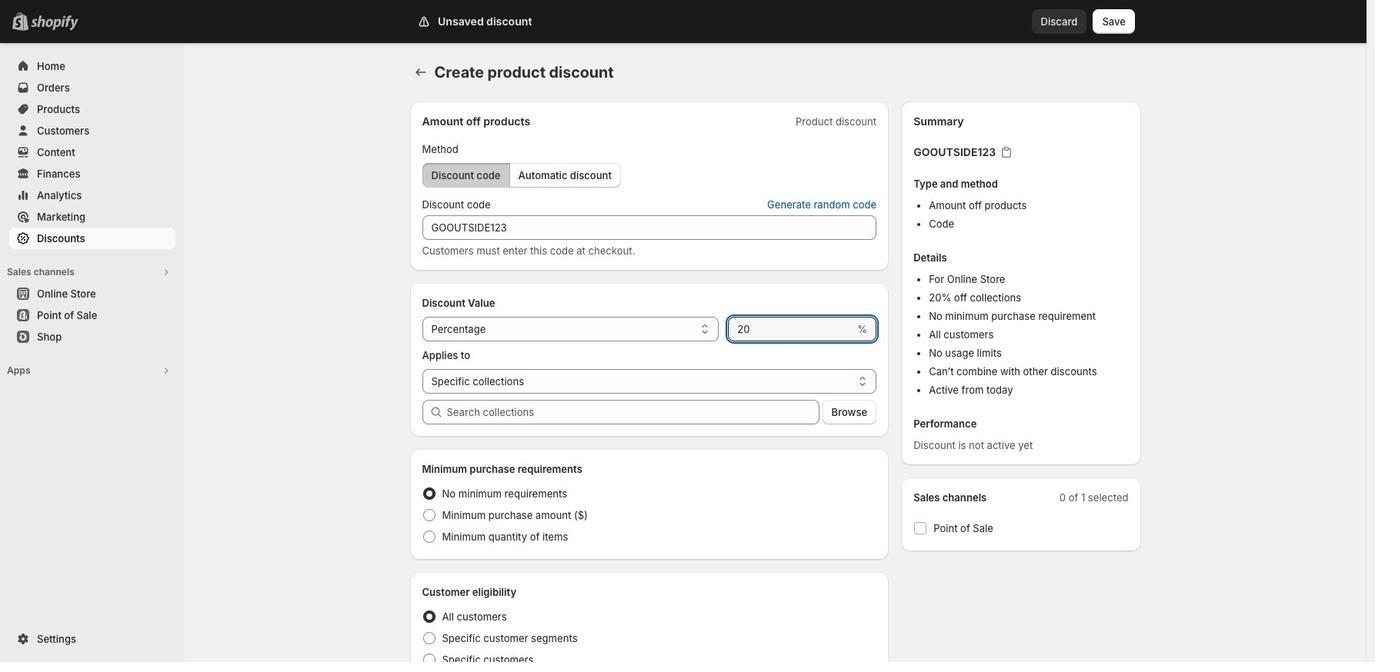 Task type: locate. For each thing, give the bounding box(es) containing it.
Search collections text field
[[447, 400, 820, 425]]

shopify image
[[31, 15, 79, 31]]

None text field
[[422, 216, 877, 240], [729, 317, 855, 342], [422, 216, 877, 240], [729, 317, 855, 342]]



Task type: vqa. For each thing, say whether or not it's contained in the screenshot.
locations
no



